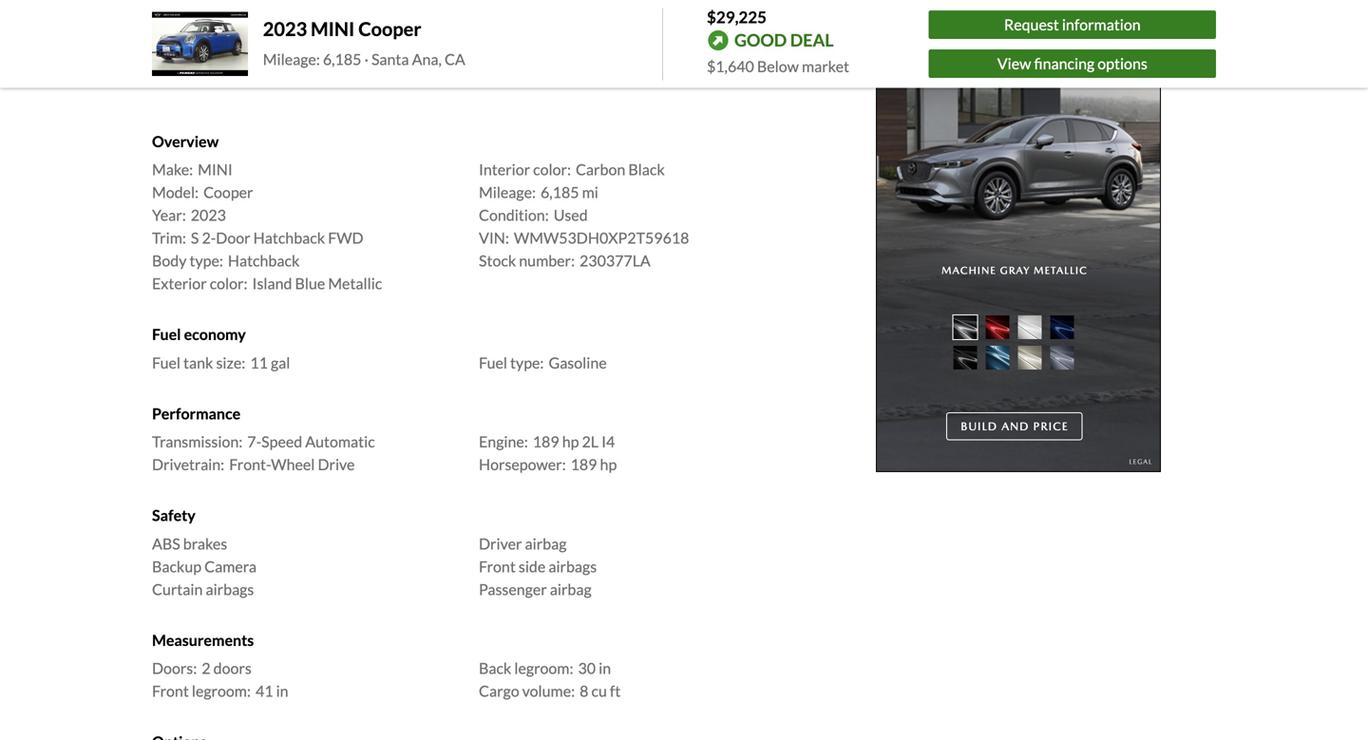 Task type: locate. For each thing, give the bounding box(es) containing it.
0 vertical spatial mileage:
[[263, 50, 320, 68]]

0 horizontal spatial 189
[[533, 432, 559, 451]]

view left ca
[[396, 33, 430, 51]]

cooper up santa
[[358, 17, 421, 40]]

1 horizontal spatial mini
[[311, 17, 355, 40]]

2023 mini cooper mileage: 6,185 · santa ana, ca
[[263, 17, 465, 68]]

0 horizontal spatial mileage:
[[263, 50, 320, 68]]

1 horizontal spatial options
[[1098, 54, 1148, 72]]

189
[[533, 432, 559, 451], [571, 455, 597, 474]]

0 horizontal spatial hp
[[562, 432, 579, 451]]

0 vertical spatial color:
[[533, 160, 571, 179]]

1 vertical spatial legroom:
[[192, 682, 251, 700]]

ca
[[445, 50, 465, 68]]

1 vertical spatial mini
[[198, 160, 233, 179]]

1 horizontal spatial hp
[[600, 455, 617, 474]]

legroom: up the volume:
[[514, 659, 573, 677]]

0 horizontal spatial financing
[[433, 33, 493, 51]]

0 horizontal spatial mini
[[198, 160, 233, 179]]

0 vertical spatial in
[[599, 659, 611, 677]]

0 vertical spatial cooper
[[358, 17, 421, 40]]

1 vertical spatial airbags
[[206, 580, 254, 598]]

230377la
[[580, 251, 651, 270]]

financing right santa
[[433, 33, 493, 51]]

fuel type: gasoline
[[479, 353, 607, 372]]

ana,
[[412, 50, 442, 68]]

mi
[[582, 183, 598, 202]]

cooper inside make: mini model: cooper year: 2023 trim: s 2-door hatchback fwd body type: hatchback exterior color: island blue metallic
[[203, 183, 253, 202]]

airbags down the camera
[[206, 580, 254, 598]]

in right 41
[[276, 682, 288, 700]]

view financing options button
[[376, 21, 566, 63], [929, 49, 1216, 78]]

blue
[[295, 274, 325, 293]]

airbag right passenger
[[550, 580, 592, 598]]

11
[[250, 353, 268, 372]]

fuel up engine:
[[479, 353, 507, 372]]

make:
[[152, 160, 193, 179]]

189 down 2l
[[571, 455, 597, 474]]

cargo
[[479, 682, 519, 700]]

2023 mini cooper image
[[152, 12, 248, 76]]

1 vertical spatial 189
[[571, 455, 597, 474]]

0 vertical spatial 189
[[533, 432, 559, 451]]

financing down request information button
[[1034, 54, 1095, 72]]

0 horizontal spatial airbags
[[206, 580, 254, 598]]

mileage:
[[263, 50, 320, 68], [479, 183, 536, 202]]

in
[[599, 659, 611, 677], [276, 682, 288, 700]]

0 vertical spatial legroom:
[[514, 659, 573, 677]]

fuel
[[152, 325, 181, 344], [152, 353, 180, 372], [479, 353, 507, 372]]

1 vertical spatial hatchback
[[228, 251, 300, 270]]

0 horizontal spatial view
[[396, 33, 430, 51]]

vin:
[[479, 229, 509, 247]]

mileage: down 'interior' at the left top
[[479, 183, 536, 202]]

1 vertical spatial view financing options
[[997, 54, 1148, 72]]

$29,225
[[707, 7, 767, 27]]

backup
[[152, 557, 201, 576]]

1 vertical spatial 6,185
[[541, 183, 579, 202]]

0 vertical spatial 6,185
[[323, 50, 361, 68]]

1 vertical spatial options
[[1098, 54, 1148, 72]]

1 vertical spatial cooper
[[203, 183, 253, 202]]

type: down 2-
[[190, 251, 223, 270]]

1 horizontal spatial cooper
[[358, 17, 421, 40]]

options right ca
[[496, 33, 546, 51]]

view financing options
[[396, 33, 546, 51], [997, 54, 1148, 72]]

30
[[578, 659, 596, 677]]

hp left 2l
[[562, 432, 579, 451]]

abs brakes backup camera curtain airbags
[[152, 534, 257, 598]]

0 horizontal spatial front
[[152, 682, 189, 700]]

transmission:
[[152, 432, 243, 451]]

airbags inside driver airbag front side airbags passenger airbag
[[549, 557, 597, 576]]

0 vertical spatial options
[[496, 33, 546, 51]]

1 vertical spatial mileage:
[[479, 183, 536, 202]]

cooper up door
[[203, 183, 253, 202]]

0 vertical spatial airbags
[[549, 557, 597, 576]]

back legroom: 30 in cargo volume: 8 cu ft
[[479, 659, 621, 700]]

1 horizontal spatial airbags
[[549, 557, 597, 576]]

0 horizontal spatial 6,185
[[323, 50, 361, 68]]

0 vertical spatial view
[[396, 33, 430, 51]]

options down the information
[[1098, 54, 1148, 72]]

in inside doors: 2 doors front legroom: 41 in
[[276, 682, 288, 700]]

8
[[580, 682, 589, 700]]

1 vertical spatial in
[[276, 682, 288, 700]]

cooper
[[358, 17, 421, 40], [203, 183, 253, 202]]

view financing options for leftmost view financing options "button"
[[396, 33, 546, 51]]

fuel for fuel type: gasoline
[[479, 353, 507, 372]]

$1,640
[[707, 57, 754, 76]]

volume:
[[522, 682, 575, 700]]

financing for right view financing options "button"
[[1034, 54, 1095, 72]]

2023 up 2-
[[191, 206, 226, 224]]

type: left gasoline at the left of page
[[510, 353, 544, 372]]

1 vertical spatial front
[[152, 682, 189, 700]]

2023 right the '2023 mini cooper' image on the left top of page
[[263, 17, 307, 40]]

1 horizontal spatial 189
[[571, 455, 597, 474]]

0 vertical spatial mini
[[311, 17, 355, 40]]

airbag
[[525, 534, 567, 553], [550, 580, 592, 598]]

1 horizontal spatial view
[[997, 54, 1031, 72]]

type:
[[190, 251, 223, 270], [510, 353, 544, 372]]

color: right 'interior' at the left top
[[533, 160, 571, 179]]

0 horizontal spatial in
[[276, 682, 288, 700]]

1 horizontal spatial color:
[[533, 160, 571, 179]]

legroom: down doors
[[192, 682, 251, 700]]

interior
[[479, 160, 530, 179]]

airbags right the side
[[549, 557, 597, 576]]

santa
[[371, 50, 409, 68]]

0 horizontal spatial color:
[[210, 274, 248, 293]]

mini inside the 2023 mini cooper mileage: 6,185 · santa ana, ca
[[311, 17, 355, 40]]

hp down i4
[[600, 455, 617, 474]]

black
[[628, 160, 665, 179]]

in inside the back legroom: 30 in cargo volume: 8 cu ft
[[599, 659, 611, 677]]

189 up horsepower: on the left bottom of page
[[533, 432, 559, 451]]

mini inside make: mini model: cooper year: 2023 trim: s 2-door hatchback fwd body type: hatchback exterior color: island blue metallic
[[198, 160, 233, 179]]

stock
[[479, 251, 516, 270]]

0 vertical spatial front
[[479, 557, 516, 576]]

1 horizontal spatial mileage:
[[479, 183, 536, 202]]

hatchback
[[253, 229, 325, 247], [228, 251, 300, 270]]

interior color: carbon black mileage: 6,185 mi condition: used vin: wmw53dh0xp2t59618 stock number: 230377la
[[479, 160, 689, 270]]

0 vertical spatial view financing options
[[396, 33, 546, 51]]

0 vertical spatial type:
[[190, 251, 223, 270]]

1 horizontal spatial front
[[479, 557, 516, 576]]

mileage: left '·'
[[263, 50, 320, 68]]

1 horizontal spatial financing
[[1034, 54, 1095, 72]]

1 horizontal spatial 2023
[[263, 17, 307, 40]]

side
[[519, 557, 546, 576]]

1 vertical spatial type:
[[510, 353, 544, 372]]

color: inside interior color: carbon black mileage: 6,185 mi condition: used vin: wmw53dh0xp2t59618 stock number: 230377la
[[533, 160, 571, 179]]

front inside driver airbag front side airbags passenger airbag
[[479, 557, 516, 576]]

hp
[[562, 432, 579, 451], [600, 455, 617, 474]]

6,185 left '·'
[[323, 50, 361, 68]]

options
[[496, 33, 546, 51], [1098, 54, 1148, 72]]

fuel economy
[[152, 325, 246, 344]]

automatic
[[305, 432, 375, 451]]

transmission: 7-speed automatic drivetrain: front-wheel drive
[[152, 432, 375, 474]]

0 horizontal spatial type:
[[190, 251, 223, 270]]

6,185 up the used
[[541, 183, 579, 202]]

speed
[[261, 432, 302, 451]]

airbags inside abs brakes backup camera curtain airbags
[[206, 580, 254, 598]]

0 horizontal spatial legroom:
[[192, 682, 251, 700]]

1 horizontal spatial legroom:
[[514, 659, 573, 677]]

view down the request
[[997, 54, 1031, 72]]

brakes
[[183, 534, 227, 553]]

0 horizontal spatial view financing options button
[[376, 21, 566, 63]]

color: left 'island'
[[210, 274, 248, 293]]

doors:
[[152, 659, 197, 677]]

financing
[[433, 33, 493, 51], [1034, 54, 1095, 72]]

0 horizontal spatial cooper
[[203, 183, 253, 202]]

0 horizontal spatial options
[[496, 33, 546, 51]]

1 vertical spatial financing
[[1034, 54, 1095, 72]]

front down doors: at left bottom
[[152, 682, 189, 700]]

front
[[479, 557, 516, 576], [152, 682, 189, 700]]

view
[[396, 33, 430, 51], [997, 54, 1031, 72]]

horsepower:
[[479, 455, 566, 474]]

0 vertical spatial financing
[[433, 33, 493, 51]]

airbag up the side
[[525, 534, 567, 553]]

mileage: inside the 2023 mini cooper mileage: 6,185 · santa ana, ca
[[263, 50, 320, 68]]

good
[[734, 30, 787, 51]]

safety
[[152, 506, 196, 525]]

1 horizontal spatial 6,185
[[541, 183, 579, 202]]

1 vertical spatial 2023
[[191, 206, 226, 224]]

front down driver
[[479, 557, 516, 576]]

1 horizontal spatial in
[[599, 659, 611, 677]]

1 horizontal spatial view financing options
[[997, 54, 1148, 72]]

fuel left economy
[[152, 325, 181, 344]]

model:
[[152, 183, 199, 202]]

in right 30
[[599, 659, 611, 677]]

1 vertical spatial color:
[[210, 274, 248, 293]]

0 horizontal spatial view financing options
[[396, 33, 546, 51]]

mini
[[311, 17, 355, 40], [198, 160, 233, 179]]

request information
[[1004, 15, 1141, 34]]

1 horizontal spatial view financing options button
[[929, 49, 1216, 78]]

6,185
[[323, 50, 361, 68], [541, 183, 579, 202]]

fuel left tank on the left of the page
[[152, 353, 180, 372]]

0 horizontal spatial 2023
[[191, 206, 226, 224]]

2023
[[263, 17, 307, 40], [191, 206, 226, 224]]

i4
[[602, 432, 615, 451]]

doors: 2 doors front legroom: 41 in
[[152, 659, 288, 700]]

driver airbag front side airbags passenger airbag
[[479, 534, 597, 598]]

0 vertical spatial 2023
[[263, 17, 307, 40]]

overview
[[152, 132, 219, 151]]

legroom:
[[514, 659, 573, 677], [192, 682, 251, 700]]

front-
[[229, 455, 271, 474]]

airbags
[[549, 557, 597, 576], [206, 580, 254, 598]]



Task type: vqa. For each thing, say whether or not it's contained in the screenshot.
the right hp
yes



Task type: describe. For each thing, give the bounding box(es) containing it.
0 vertical spatial hp
[[562, 432, 579, 451]]

wheel
[[271, 455, 315, 474]]

wmw53dh0xp2t59618
[[514, 229, 689, 247]]

exterior
[[152, 274, 207, 293]]

below
[[757, 57, 799, 76]]

1 vertical spatial airbag
[[550, 580, 592, 598]]

curtain
[[152, 580, 203, 598]]

measurements
[[152, 631, 254, 649]]

doors
[[213, 659, 252, 677]]

metallic
[[328, 274, 382, 293]]

2023 inside the 2023 mini cooper mileage: 6,185 · santa ana, ca
[[263, 17, 307, 40]]

mileage: inside interior color: carbon black mileage: 6,185 mi condition: used vin: wmw53dh0xp2t59618 stock number: 230377la
[[479, 183, 536, 202]]

·
[[364, 50, 369, 68]]

front inside doors: 2 doors front legroom: 41 in
[[152, 682, 189, 700]]

legroom: inside the back legroom: 30 in cargo volume: 8 cu ft
[[514, 659, 573, 677]]

2l
[[582, 432, 599, 451]]

1 vertical spatial hp
[[600, 455, 617, 474]]

advertisement region
[[876, 0, 1161, 472]]

market
[[802, 57, 849, 76]]

1 vertical spatial view
[[997, 54, 1031, 72]]

2-
[[202, 229, 216, 247]]

options for right view financing options "button"
[[1098, 54, 1148, 72]]

fuel for fuel economy
[[152, 325, 181, 344]]

used
[[554, 206, 588, 224]]

fuel tank size: 11 gal
[[152, 353, 290, 372]]

make: mini model: cooper year: 2023 trim: s 2-door hatchback fwd body type: hatchback exterior color: island blue metallic
[[152, 160, 382, 293]]

drive
[[318, 455, 355, 474]]

condition:
[[479, 206, 549, 224]]

41
[[256, 682, 273, 700]]

performance
[[152, 404, 241, 423]]

island
[[252, 274, 292, 293]]

carbon
[[576, 160, 625, 179]]

mini for cooper
[[311, 17, 355, 40]]

body
[[152, 251, 187, 270]]

7-
[[247, 432, 261, 451]]

type: inside make: mini model: cooper year: 2023 trim: s 2-door hatchback fwd body type: hatchback exterior color: island blue metallic
[[190, 251, 223, 270]]

view financing options for right view financing options "button"
[[997, 54, 1148, 72]]

cooper inside the 2023 mini cooper mileage: 6,185 · santa ana, ca
[[358, 17, 421, 40]]

0 vertical spatial hatchback
[[253, 229, 325, 247]]

request
[[1004, 15, 1059, 34]]

back
[[479, 659, 511, 677]]

abs
[[152, 534, 180, 553]]

s
[[191, 229, 199, 247]]

drivetrain:
[[152, 455, 224, 474]]

year:
[[152, 206, 186, 224]]

$1,640 below market
[[707, 57, 849, 76]]

mini for model:
[[198, 160, 233, 179]]

trim:
[[152, 229, 186, 247]]

6,185 inside interior color: carbon black mileage: 6,185 mi condition: used vin: wmw53dh0xp2t59618 stock number: 230377la
[[541, 183, 579, 202]]

ft
[[610, 682, 621, 700]]

economy
[[184, 325, 246, 344]]

legroom: inside doors: 2 doors front legroom: 41 in
[[192, 682, 251, 700]]

fuel for fuel tank size: 11 gal
[[152, 353, 180, 372]]

fwd
[[328, 229, 364, 247]]

request information button
[[929, 10, 1216, 39]]

number:
[[519, 251, 575, 270]]

engine:
[[479, 432, 528, 451]]

camera
[[204, 557, 257, 576]]

1 horizontal spatial type:
[[510, 353, 544, 372]]

cu
[[591, 682, 607, 700]]

financing for leftmost view financing options "button"
[[433, 33, 493, 51]]

driver
[[479, 534, 522, 553]]

engine: 189 hp 2l i4 horsepower: 189 hp
[[479, 432, 617, 474]]

information
[[1062, 15, 1141, 34]]

good deal
[[734, 30, 834, 51]]

2023 inside make: mini model: cooper year: 2023 trim: s 2-door hatchback fwd body type: hatchback exterior color: island blue metallic
[[191, 206, 226, 224]]

color: inside make: mini model: cooper year: 2023 trim: s 2-door hatchback fwd body type: hatchback exterior color: island blue metallic
[[210, 274, 248, 293]]

deal
[[790, 30, 834, 51]]

door
[[216, 229, 250, 247]]

0 vertical spatial airbag
[[525, 534, 567, 553]]

options for leftmost view financing options "button"
[[496, 33, 546, 51]]

6,185 inside the 2023 mini cooper mileage: 6,185 · santa ana, ca
[[323, 50, 361, 68]]

size:
[[216, 353, 245, 372]]

tank
[[183, 353, 213, 372]]

gasoline
[[549, 353, 607, 372]]

2
[[202, 659, 211, 677]]

gal
[[271, 353, 290, 372]]

passenger
[[479, 580, 547, 598]]



